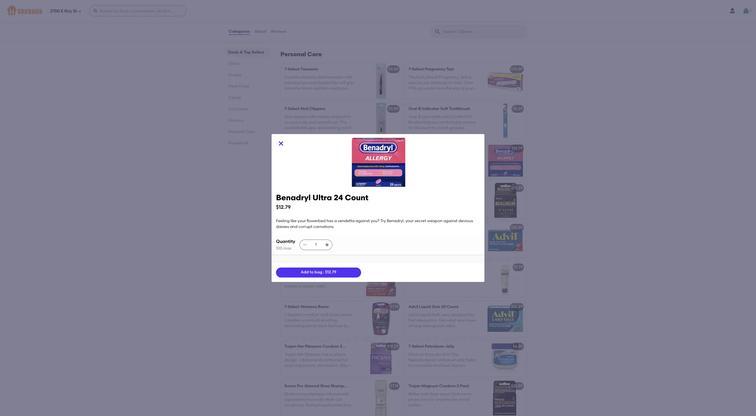 Task type: locate. For each thing, give the bounding box(es) containing it.
1 vertical spatial relief
[[447, 318, 457, 323]]

feeling like your flowerbed has a vendetta against you? try benadryl, your secret weapon against devious daisies and corrupt carnations.
[[409, 154, 477, 176], [276, 219, 474, 229]]

0 horizontal spatial try
[[381, 219, 386, 224]]

with right caught
[[442, 273, 450, 278]]

comfortable
[[285, 126, 308, 130]]

personal up 7-select tweezers
[[281, 51, 306, 58]]

the inside the nail clippers with blades shaped for an accurate and smooth cut.  the comfortable grip and rotating nail file offer optimal precision.
[[340, 120, 347, 125]]

tiniest
[[302, 86, 313, 91]]

ingredients up emollients.
[[285, 398, 306, 403]]

will
[[340, 80, 346, 85], [318, 205, 324, 210]]

3 for trojan her pleasure condom 3 pack
[[340, 345, 343, 349]]

the
[[409, 75, 416, 80], [340, 120, 347, 125]]

devious
[[462, 165, 477, 170], [459, 219, 473, 224]]

1 vertical spatial oral
[[299, 284, 306, 289]]

7-select pregnancy test image
[[485, 63, 527, 99]]

1 vertical spatial relief.
[[446, 324, 456, 329]]

feeling
[[409, 154, 422, 159], [276, 219, 290, 224]]

pepto bismol max strength 4oz image
[[361, 143, 402, 179]]

categories button
[[229, 22, 250, 42]]

1 vertical spatial will
[[318, 205, 324, 210]]

0 vertical spatial smooth
[[317, 120, 331, 125]]

of inside the early result pregnancy test is easy to use and easy to read. over 99% accurate from the day of your expected period.
[[461, 86, 465, 91]]

1 horizontal spatial feeling
[[409, 154, 422, 159]]

magnifying glass icon image
[[435, 28, 441, 35]]

teeth
[[431, 114, 441, 119]]

the up nail
[[340, 120, 347, 125]]

1 horizontal spatial of
[[461, 86, 465, 91]]

is
[[469, 75, 472, 80]]

7-select hair bands/bobby pins image
[[361, 182, 402, 218]]

for up hours
[[470, 313, 475, 318]]

personal care tab
[[229, 129, 267, 135]]

care up the household tab at the left top
[[246, 130, 255, 134]]

now
[[325, 199, 333, 204]]

with
[[345, 75, 353, 80], [309, 114, 317, 119], [442, 114, 450, 119], [442, 273, 450, 278], [341, 392, 349, 397]]

max
[[297, 265, 305, 270]]

0 horizontal spatial smooth
[[285, 369, 299, 374]]

select left womens on the left bottom of the page
[[288, 305, 300, 310]]

7-select nail clippers image
[[361, 103, 402, 139]]

the inside durable stainless steel tweezers with precision ground slanted tips will grip even the tiniest splinters and hairs.
[[295, 86, 301, 91]]

rich
[[335, 398, 342, 403]]

$6.39
[[513, 345, 523, 349]]

0 vertical spatial like
[[423, 154, 430, 159]]

ingredients inside the moisturizing shampoo infused with ingredients known for their rich emollients. formula replenishes hair to leave it feeling well nourished and beautiful.
[[285, 398, 306, 403]]

ingredients
[[316, 273, 337, 278], [285, 398, 306, 403]]

7- for 7-select petroleum jelly
[[409, 345, 412, 349]]

3
[[466, 186, 468, 191], [340, 345, 343, 349], [457, 384, 459, 389]]

7- up the durable
[[285, 67, 288, 72]]

1 vertical spatial 3
[[340, 345, 343, 349]]

crest complete whitening scope 4.4oz button
[[281, 222, 402, 258]]

will up 'always'
[[318, 205, 324, 210]]

pleasure inside trojan her pleasure has a unique design - ribbed and contoured for extra enjoyment; stimulation. silky- smooth lubricant for comfort and sensitivity.
[[305, 353, 321, 357]]

corrupt up thin
[[431, 171, 445, 176]]

1 vertical spatial $12.79
[[276, 204, 291, 211]]

pain inside advil liquid-gels were designed for fast absorption, fast relief and hours of long-lasting pain relief.
[[437, 324, 445, 329]]

0 horizontal spatial ingredients
[[285, 398, 306, 403]]

orajel max strength .25oz image
[[361, 262, 402, 298]]

0 vertical spatial pack
[[469, 186, 479, 191]]

to left leave on the left of page
[[285, 409, 289, 414]]

1 vertical spatial $7.19
[[391, 384, 399, 389]]

ribbed
[[301, 358, 313, 363]]

pregnancy
[[425, 67, 446, 72], [439, 75, 460, 80]]

the left early
[[409, 75, 416, 80]]

condom up sorry! in the right bottom of the page
[[440, 384, 456, 389]]

snacks tab
[[229, 72, 267, 78]]

the down bristles
[[415, 126, 421, 130]]

2700
[[50, 8, 60, 13]]

Input item quantity number field
[[310, 240, 322, 250]]

lubricant
[[300, 369, 317, 374]]

ice cream
[[229, 107, 248, 112]]

magnum up than
[[422, 384, 439, 389]]

1 vertical spatial her
[[297, 353, 304, 357]]

1 vertical spatial you?
[[371, 219, 380, 224]]

advil tablets 24 count image
[[485, 222, 527, 258]]

pregnancy up result
[[425, 67, 446, 72]]

7-select petroleum jelly image
[[485, 341, 527, 377]]

magnum for thin
[[422, 186, 439, 191]]

make
[[409, 233, 419, 238]]

don't get caught with dry skin, use aveeno.
[[409, 273, 473, 284]]

18-piece set includes bobby pins and ponytailers. stock up now because we all know these will end up in the mystery spot they always seem to disappear to.
[[285, 194, 354, 221]]

$13.09
[[512, 67, 523, 72]]

from up period.
[[436, 86, 445, 91]]

better safe than sorry! grab some protection for anytime the mood strikes.
[[409, 392, 472, 408]]

carnations. down 'always'
[[314, 225, 335, 229]]

e
[[61, 8, 63, 13]]

advil liquid gels 20 count image
[[485, 301, 527, 337]]

nail up clippers
[[301, 107, 309, 111]]

use right skin,
[[467, 273, 473, 278]]

relief down were
[[447, 318, 457, 323]]

test left is
[[461, 75, 468, 80]]

0 horizontal spatial count
[[345, 193, 369, 203]]

memory
[[447, 233, 463, 238]]

clippers
[[293, 114, 308, 119]]

svg image
[[744, 7, 750, 14], [78, 10, 82, 13], [303, 243, 307, 248]]

1 horizontal spatial like
[[423, 154, 430, 159]]

0 horizontal spatial care
[[246, 130, 255, 134]]

condom up unique
[[323, 345, 339, 349]]

personal care up 7-select tweezers
[[281, 51, 322, 58]]

0 horizontal spatial dry
[[435, 353, 441, 357]]

select for tweezers
[[288, 67, 300, 72]]

test
[[447, 67, 454, 72], [461, 75, 468, 80]]

1 vertical spatial condom
[[323, 345, 339, 349]]

7- down instant
[[285, 305, 288, 310]]

skin,
[[457, 273, 466, 278]]

7-select vanilla sandwich cookie 13oz image
[[361, 4, 402, 40]]

3 up unique
[[340, 345, 343, 349]]

0 vertical spatial relief.
[[316, 284, 326, 289]]

$10.29 for advil liquid gels 20 count
[[512, 305, 523, 310]]

infused
[[327, 392, 340, 397]]

1 horizontal spatial carnations.
[[446, 171, 467, 176]]

treat
[[326, 154, 335, 159]]

select up on
[[412, 345, 424, 349]]

shaped
[[331, 114, 346, 119]]

to.
[[305, 216, 310, 221]]

backaches,
[[409, 245, 431, 249]]

1 horizontal spatial vendetta
[[409, 160, 426, 164]]

some
[[462, 392, 472, 397]]

the up medicated
[[296, 273, 302, 278]]

formula
[[306, 403, 321, 408]]

up left now
[[319, 199, 324, 204]]

0 vertical spatial feeling
[[409, 154, 422, 159]]

$12.79 inside benadryl ultra 24 count $12.79
[[276, 204, 291, 211]]

vendetta
[[409, 160, 426, 164], [338, 219, 355, 224]]

0 vertical spatial the
[[409, 75, 416, 80]]

with inside durable stainless steel tweezers with precision ground slanted tips will grip even the tiniest splinters and hairs.
[[345, 75, 353, 80]]

from inside move on from dry skin! this hypoallergenic petroleum jelly helps to moisturize and heal dryness.
[[426, 353, 434, 357]]

1 horizontal spatial $12.79
[[325, 270, 337, 275]]

2 vertical spatial svg image
[[325, 243, 330, 248]]

2 $7.19 from the top
[[391, 384, 399, 389]]

hairs.
[[339, 86, 349, 91]]

for right the shaped
[[346, 114, 352, 119]]

almond
[[305, 384, 320, 389]]

b left indicator
[[419, 107, 421, 111]]

0 horizontal spatial svg image
[[93, 9, 98, 13]]

dry inside don't get caught with dry skin, use aveeno.
[[450, 273, 457, 278]]

0 horizontal spatial easy
[[409, 80, 418, 85]]

b inside "oral-b your teeth with comfort fit bristles that are comfortably curved for the hard-to-reach grooves."
[[419, 114, 421, 119]]

her inside trojan her pleasure has a unique design - ribbed and contoured for extra enjoyment; stimulation. silky- smooth lubricant for comfort and sensitivity.
[[297, 353, 304, 357]]

1 horizontal spatial the
[[409, 75, 416, 80]]

orajel
[[285, 265, 296, 270]]

liquid-
[[419, 313, 432, 318]]

smooth down extra
[[285, 369, 299, 374]]

$10.29 for trojan magnum condom 3 pack
[[512, 384, 523, 389]]

with up comfortably
[[442, 114, 450, 119]]

ingredients down .25oz
[[316, 273, 337, 278]]

1 horizontal spatial 3
[[457, 384, 459, 389]]

relief down make
[[409, 239, 418, 244]]

fit
[[468, 114, 472, 119]]

2 horizontal spatial $12.79
[[512, 146, 523, 151]]

0 vertical spatial dry
[[450, 273, 457, 278]]

1 $3.09 from the top
[[389, 67, 399, 72]]

with inside the moisturizing shampoo infused with ingredients known for their rich emollients. formula replenishes hair to leave it feeling well nourished and beautiful.
[[341, 392, 349, 397]]

moisturizing shampoo infused with ingredients known for their rich emollients. formula replenishes hair to leave it feeling well nourished and beautiful.
[[285, 392, 353, 417]]

1 vertical spatial daisies
[[276, 225, 289, 229]]

1 vertical spatial from
[[419, 239, 428, 244]]

pregnancy up the read.
[[439, 75, 460, 80]]

0 vertical spatial nail
[[301, 107, 309, 111]]

grip up "hairs."
[[347, 80, 354, 85]]

grip up precision.
[[309, 126, 316, 130]]

expected
[[409, 92, 427, 96]]

gels inside advil liquid-gels were designed for fast absorption, fast relief and hours of long-lasting pain relief.
[[432, 313, 441, 318]]

early
[[417, 75, 426, 80]]

0 horizontal spatial personal
[[229, 130, 245, 134]]

3 right thin
[[466, 186, 468, 191]]

count inside benadryl ultra 24 count $12.79
[[345, 193, 369, 203]]

the down the precision
[[295, 86, 301, 91]]

to left treat
[[321, 154, 325, 159]]

0 horizontal spatial grip
[[309, 126, 316, 130]]

crest complete whitening scope 4.4oz image
[[361, 222, 402, 258]]

1 advil from the top
[[409, 305, 419, 310]]

personal down grocery at left
[[229, 130, 245, 134]]

from inside the early result pregnancy test is easy to use and easy to read. over 99% accurate from the day of your expected period.
[[436, 86, 445, 91]]

dry left skin,
[[450, 273, 457, 278]]

2 horizontal spatial svg image
[[744, 7, 750, 14]]

0 horizontal spatial daisies
[[276, 225, 289, 229]]

condom for pleasure
[[323, 345, 339, 349]]

2 b from the top
[[419, 114, 421, 119]]

trojan for trojan her pleasure condom 3 pack
[[285, 345, 297, 349]]

select up early
[[412, 67, 424, 72]]

reviews button
[[271, 22, 287, 42]]

count right "24"
[[345, 193, 369, 203]]

b up bristles
[[419, 114, 421, 119]]

7-select tweezers image
[[361, 63, 402, 99]]

7-
[[285, 67, 288, 72], [409, 67, 412, 72], [285, 107, 288, 111], [285, 305, 288, 310], [409, 345, 412, 349]]

precision.
[[310, 131, 328, 136]]

accurate inside the early result pregnancy test is easy to use and easy to read. over 99% accurate from the day of your expected period.
[[418, 86, 435, 91]]

3 up grab
[[457, 384, 459, 389]]

:
[[324, 270, 325, 275]]

1 vertical spatial carnations.
[[314, 225, 335, 229]]

pack for trojan magnum thin condom 3 pack
[[469, 186, 479, 191]]

$10.29
[[512, 186, 523, 191], [512, 226, 523, 230], [512, 305, 523, 310], [387, 345, 399, 349], [512, 384, 523, 389]]

feeling like your flowerbed has a vendetta against you? try benadryl, your secret weapon against devious daisies and corrupt carnations. up thin
[[409, 154, 477, 176]]

7- up "99%" at the top of the page
[[409, 67, 412, 72]]

of left long-
[[409, 324, 413, 329]]

twice the active ingredients as single medicated oral pain products for instant oral pain relief.
[[285, 273, 354, 289]]

advil inside advil liquid-gels were designed for fast absorption, fast relief and hours of long-lasting pain relief.
[[409, 313, 418, 318]]

fast down were
[[439, 318, 446, 323]]

dry left 'skin!'
[[435, 353, 441, 357]]

grab
[[451, 392, 461, 397]]

use inside don't get caught with dry skin, use aveeno.
[[467, 273, 473, 278]]

the right in
[[344, 205, 350, 210]]

1 vertical spatial advil
[[409, 313, 418, 318]]

top
[[244, 50, 251, 55]]

$7.19 for advil
[[391, 305, 399, 310]]

1 horizontal spatial relief
[[447, 318, 457, 323]]

carnations. up 'trojan magnum thin condom 3 pack' at right
[[446, 171, 467, 176]]

2 advil from the top
[[409, 313, 418, 318]]

svg image right st
[[93, 9, 98, 13]]

with inside "oral-b your teeth with comfort fit bristles that are comfortably curved for the hard-to-reach grooves."
[[442, 114, 450, 119]]

from right on
[[426, 353, 434, 357]]

select up clippers
[[288, 107, 300, 111]]

1 horizontal spatial use
[[467, 273, 473, 278]]

1 vertical spatial personal care
[[229, 130, 255, 134]]

test up the read.
[[447, 67, 454, 72]]

0 horizontal spatial of
[[409, 324, 413, 329]]

corrupt down to.
[[299, 225, 313, 229]]

1 horizontal spatial fast
[[439, 318, 446, 323]]

accurate inside the nail clippers with blades shaped for an accurate and smooth cut.  the comfortable grip and rotating nail file offer optimal precision.
[[290, 120, 308, 125]]

1 horizontal spatial will
[[340, 80, 346, 85]]

for inside better safe than sorry! grab some protection for anytime the mood strikes.
[[430, 398, 435, 403]]

smooth inside the nail clippers with blades shaped for an accurate and smooth cut.  the comfortable grip and rotating nail file offer optimal precision.
[[317, 120, 331, 125]]

stainless
[[301, 75, 317, 80]]

0 horizontal spatial personal care
[[229, 130, 255, 134]]

trojan her pleasure has a unique design - ribbed and contoured for extra enjoyment; stimulation. silky- smooth lubricant for comfort and sensitivity.
[[285, 353, 350, 380]]

1 vertical spatial benadryl,
[[387, 219, 405, 224]]

1 horizontal spatial try
[[452, 160, 457, 164]]

0 vertical spatial you?
[[442, 160, 451, 164]]

easy up "99%" at the top of the page
[[409, 80, 418, 85]]

relief. down were
[[446, 324, 456, 329]]

0 vertical spatial $12.79
[[512, 146, 523, 151]]

petroleum
[[438, 358, 457, 363]]

nail up an
[[285, 114, 292, 119]]

$3.09 for oral-
[[389, 107, 399, 111]]

fast up long-
[[409, 318, 416, 323]]

pain right lasting
[[437, 324, 445, 329]]

maximum
[[285, 154, 303, 159]]

2 vertical spatial condom
[[440, 384, 456, 389]]

oral
[[306, 279, 314, 284], [299, 284, 306, 289]]

0 vertical spatial vendetta
[[409, 160, 426, 164]]

will inside durable stainless steel tweezers with precision ground slanted tips will grip even the tiniest splinters and hairs.
[[340, 80, 346, 85]]

advil left liquid-
[[409, 313, 418, 318]]

suave pro almond shea shampoo 12.6oz image
[[361, 381, 402, 417]]

1 horizontal spatial smooth
[[317, 120, 331, 125]]

12.6oz
[[350, 384, 362, 389]]

1 vertical spatial grip
[[309, 126, 316, 130]]

0 horizontal spatial will
[[318, 205, 324, 210]]

and inside move on from dry skin! this hypoallergenic petroleum jelly helps to moisturize and heal dryness.
[[434, 364, 441, 368]]

1 magnum from the top
[[422, 186, 439, 191]]

like
[[423, 154, 430, 159], [291, 219, 297, 224]]

select for nail
[[288, 107, 300, 111]]

0 vertical spatial svg image
[[93, 9, 98, 13]]

upset
[[285, 165, 295, 170]]

2 magnum from the top
[[422, 384, 439, 389]]

the left day
[[446, 86, 452, 91]]

reach
[[438, 126, 449, 130]]

contoured
[[322, 358, 342, 363]]

2 oral- from the top
[[409, 114, 419, 119]]

helps
[[466, 358, 476, 363]]

0 horizontal spatial nail
[[285, 114, 292, 119]]

ingredients inside twice the active ingredients as single medicated oral pain products for instant oral pain relief.
[[316, 273, 337, 278]]

1 b from the top
[[419, 107, 421, 111]]

for down as
[[342, 279, 347, 284]]

main navigation navigation
[[0, 0, 757, 22]]

leave
[[289, 409, 300, 414]]

care up tweezers
[[308, 51, 322, 58]]

select for pregnancy
[[412, 67, 424, 72]]

trojan inside trojan her pleasure has a unique design - ribbed and contoured for extra enjoyment; stimulation. silky- smooth lubricant for comfort and sensitivity.
[[285, 353, 296, 357]]

your inside the early result pregnancy test is easy to use and easy to read. over 99% accurate from the day of your expected period.
[[466, 86, 474, 91]]

svg image inside 2 button
[[744, 7, 750, 14]]

svg image down offer
[[278, 140, 285, 147]]

1 vertical spatial gels
[[432, 313, 441, 318]]

with down clippers
[[309, 114, 317, 119]]

personal inside tab
[[229, 130, 245, 134]]

0 vertical spatial count
[[345, 193, 369, 203]]

0 vertical spatial 3
[[466, 186, 468, 191]]

nausea,
[[285, 160, 300, 164]]

1 vertical spatial accurate
[[290, 120, 308, 125]]

these
[[307, 205, 318, 210]]

0 vertical spatial magnum
[[422, 186, 439, 191]]

1 easy from the left
[[409, 80, 418, 85]]

pain right make
[[420, 233, 429, 238]]

up left in
[[333, 205, 338, 210]]

for inside the nail clippers with blades shaped for an accurate and smooth cut.  the comfortable grip and rotating nail file offer optimal precision.
[[346, 114, 352, 119]]

for down than
[[430, 398, 435, 403]]

to right "seem"
[[344, 211, 348, 215]]

for inside advil liquid-gels were designed for fast absorption, fast relief and hours of long-lasting pain relief.
[[470, 313, 475, 318]]

7- up the move
[[409, 345, 412, 349]]

weapon up the distant
[[428, 219, 443, 224]]

2 horizontal spatial svg image
[[325, 243, 330, 248]]

weapon up thin
[[431, 165, 446, 170]]

7- for 7-select tweezers
[[285, 67, 288, 72]]

1 vertical spatial oral-
[[409, 114, 419, 119]]

oral down 'active'
[[306, 279, 314, 284]]

slanted
[[317, 80, 331, 85]]

1 vertical spatial flowerbed
[[307, 219, 326, 224]]

svg image right input item quantity number field
[[325, 243, 330, 248]]

well
[[317, 409, 325, 414]]

we
[[285, 205, 290, 210]]

gels for liquid-
[[432, 313, 441, 318]]

with up rich
[[341, 392, 349, 397]]

oral- inside "oral-b your teeth with comfort fit bristles that are comfortably curved for the hard-to-reach grooves."
[[409, 114, 419, 119]]

0 vertical spatial oral-
[[409, 107, 419, 111]]

for down bristles
[[409, 126, 414, 130]]

0 horizontal spatial corrupt
[[299, 225, 313, 229]]

move on from dry skin! this hypoallergenic petroleum jelly helps to moisturize and heal dryness.
[[409, 353, 476, 368]]

0 vertical spatial personal care
[[281, 51, 322, 58]]

and inside maximum strength to treat diarrhea, nausea, heartburn, indigestion, and upset stomach.
[[344, 160, 351, 164]]

ice cream tab
[[229, 106, 267, 112]]

0 horizontal spatial like
[[291, 219, 297, 224]]

you? up 'trojan magnum thin condom 3 pack' at right
[[442, 160, 451, 164]]

1 vertical spatial corrupt
[[299, 225, 313, 229]]

from up backaches,
[[419, 239, 428, 244]]

$12.79
[[512, 146, 523, 151], [276, 204, 291, 211], [325, 270, 337, 275]]

$12.79 for add to bag
[[325, 270, 337, 275]]

7- up an
[[285, 107, 288, 111]]

the inside the early result pregnancy test is easy to use and easy to read. over 99% accurate from the day of your expected period.
[[446, 86, 452, 91]]

heartburn,
[[301, 160, 320, 164]]

household tab
[[229, 140, 267, 146]]

advil for advil liquid-gels were designed for fast absorption, fast relief and hours of long-lasting pain relief.
[[409, 313, 418, 318]]

from inside "make pain a distant memory and find relief from headaches, muscle aches, backaches, menstrual pain, minor arthritis and other joint pain."
[[419, 239, 428, 244]]

advil liquid-gels were designed for fast absorption, fast relief and hours of long-lasting pain relief.
[[409, 313, 476, 329]]

gels down advil liquid gels 20 count
[[432, 313, 441, 318]]

to down strength
[[310, 270, 314, 275]]

$10.29 for trojan her pleasure condom 3 pack
[[387, 345, 399, 349]]

0 vertical spatial $3.09
[[389, 67, 399, 72]]

1 vertical spatial test
[[461, 75, 468, 80]]

dry
[[450, 273, 457, 278], [435, 353, 441, 357]]

you? down the 7-select hair bands/bobby pins image
[[371, 219, 380, 224]]

indigestion,
[[321, 160, 343, 164]]

oral down medicated
[[299, 284, 306, 289]]

1 $7.19 from the top
[[391, 305, 399, 310]]

$10.89
[[387, 146, 399, 151]]

1 horizontal spatial flowerbed
[[440, 154, 459, 159]]

1 vertical spatial dry
[[435, 353, 441, 357]]

the down grab
[[452, 398, 458, 403]]

grocery tab
[[229, 118, 267, 123]]

medicated
[[285, 279, 305, 284]]

trojan magnum condom 3 pack image
[[485, 381, 527, 417]]

1 oral- from the top
[[409, 107, 419, 111]]

over
[[464, 80, 473, 85]]

candy tab
[[229, 95, 267, 101]]

1 horizontal spatial count
[[447, 305, 459, 310]]

0 horizontal spatial use
[[423, 80, 430, 85]]

1 vertical spatial $3.09
[[389, 107, 399, 111]]

ground
[[303, 80, 316, 85]]

gels
[[432, 305, 441, 310], [432, 313, 441, 318]]

personal care
[[281, 51, 322, 58], [229, 130, 255, 134]]

1 vertical spatial try
[[381, 219, 386, 224]]

count right '20'
[[447, 305, 459, 310]]

2 easy from the left
[[439, 80, 448, 85]]

2 $3.09 from the top
[[389, 107, 399, 111]]

svg image
[[93, 9, 98, 13], [278, 140, 285, 147], [325, 243, 330, 248]]

7- for 7-select nail clippers
[[285, 107, 288, 111]]

0 vertical spatial care
[[308, 51, 322, 58]]

condom right thin
[[449, 186, 465, 191]]

accurate up period.
[[418, 86, 435, 91]]

magnum left thin
[[422, 186, 439, 191]]

0 horizontal spatial test
[[447, 67, 454, 72]]

a
[[467, 154, 470, 159], [335, 219, 337, 224], [429, 233, 432, 238], [330, 353, 332, 357]]

0 vertical spatial of
[[461, 86, 465, 91]]

candy
[[229, 95, 241, 100]]

0 vertical spatial use
[[423, 80, 430, 85]]

magnum for condom
[[422, 384, 439, 389]]

gels left '20'
[[432, 305, 441, 310]]

use down early
[[423, 80, 430, 85]]

1 vertical spatial pleasure
[[305, 353, 321, 357]]

2 vertical spatial pack
[[460, 384, 470, 389]]

select for womens
[[288, 305, 300, 310]]



Task type: vqa. For each thing, say whether or not it's contained in the screenshot.
Silky-
yes



Task type: describe. For each thing, give the bounding box(es) containing it.
1 vertical spatial feeling
[[276, 219, 290, 224]]

3 for trojan magnum thin condom 3 pack
[[466, 186, 468, 191]]

and inside the moisturizing shampoo infused with ingredients known for their rich emollients. formula replenishes hair to leave it feeling well nourished and beautiful.
[[345, 409, 353, 414]]

select for petroleum
[[412, 345, 424, 349]]

1 vertical spatial feeling like your flowerbed has a vendetta against you? try benadryl, your secret weapon against devious daisies and corrupt carnations.
[[276, 219, 474, 229]]

designed
[[452, 313, 469, 318]]

advil for advil liquid gels 20 count
[[409, 305, 419, 310]]

svg image inside main navigation navigation
[[93, 9, 98, 13]]

pain down bag
[[315, 279, 323, 284]]

her for trojan her pleasure has a unique design - ribbed and contoured for extra enjoyment; stimulation. silky- smooth lubricant for comfort and sensitivity.
[[297, 353, 304, 357]]

7-select nail clippers
[[285, 107, 326, 111]]

relief. inside advil liquid-gels were designed for fast absorption, fast relief and hours of long-lasting pain relief.
[[446, 324, 456, 329]]

0 horizontal spatial flowerbed
[[307, 219, 326, 224]]

for down stimulation.
[[318, 369, 323, 374]]

personal care inside tab
[[229, 130, 255, 134]]

relief inside "make pain a distant memory and find relief from headaches, muscle aches, backaches, menstrual pain, minor arthritis and other joint pain."
[[409, 239, 418, 244]]

grip inside durable stainless steel tweezers with precision ground slanted tips will grip even the tiniest splinters and hairs.
[[347, 80, 354, 85]]

joint
[[444, 250, 452, 255]]

trojan her pleasure condom 3 pack image
[[361, 341, 402, 377]]

moisturize
[[414, 364, 433, 368]]

2 vertical spatial 3
[[457, 384, 459, 389]]

quantity 100 max
[[276, 239, 296, 251]]

for inside "oral-b your teeth with comfort fit bristles that are comfortably curved for the hard-to-reach grooves."
[[409, 126, 414, 130]]

and inside durable stainless steel tweezers with precision ground slanted tips will grip even the tiniest splinters and hairs.
[[331, 86, 338, 91]]

0 vertical spatial test
[[447, 67, 454, 72]]

0 vertical spatial has
[[459, 154, 466, 159]]

reviews
[[271, 29, 287, 34]]

ultra
[[313, 193, 332, 203]]

shampoo
[[331, 384, 349, 389]]

.25oz
[[324, 265, 333, 270]]

pain.
[[453, 250, 462, 255]]

b for indicator
[[419, 107, 421, 111]]

orajel max strength .25oz
[[285, 265, 333, 270]]

with inside don't get caught with dry skin, use aveeno.
[[442, 273, 450, 278]]

24
[[334, 193, 343, 203]]

7- for 7-select womens razor
[[285, 305, 288, 310]]

7-select womens razor image
[[361, 301, 402, 337]]

jelly
[[458, 358, 465, 363]]

feeling
[[304, 409, 317, 414]]

unique
[[333, 353, 346, 357]]

to left the read.
[[449, 80, 453, 85]]

1 horizontal spatial you?
[[442, 160, 451, 164]]

whitening
[[316, 226, 335, 230]]

1 fast from the left
[[409, 318, 416, 323]]

pleasure for has
[[305, 353, 321, 357]]

care inside tab
[[246, 130, 255, 134]]

instant
[[285, 284, 298, 289]]

the inside 18-piece set includes bobby pins and ponytailers. stock up now because we all know these will end up in the mystery spot they always seem to disappear to.
[[344, 205, 350, 210]]

comfort
[[451, 114, 467, 119]]

a inside "make pain a distant memory and find relief from headaches, muscle aches, backaches, menstrual pain, minor arthritis and other joint pain."
[[429, 233, 432, 238]]

oral-b your teeth with comfort fit bristles that are comfortably curved for the hard-to-reach grooves.
[[409, 114, 476, 130]]

1 horizontal spatial svg image
[[303, 243, 307, 248]]

a inside trojan her pleasure has a unique design - ribbed and contoured for extra enjoyment; stimulation. silky- smooth lubricant for comfort and sensitivity.
[[330, 353, 332, 357]]

1 vertical spatial secret
[[415, 219, 427, 224]]

7-select petroleum jelly
[[409, 345, 455, 349]]

relief. inside twice the active ingredients as single medicated oral pain products for instant oral pain relief.
[[316, 284, 326, 289]]

the inside "oral-b your teeth with comfort fit bristles that are comfortably curved for the hard-to-reach grooves."
[[415, 126, 421, 130]]

pack for trojan her pleasure condom 3 pack
[[343, 345, 353, 349]]

the inside twice the active ingredients as single medicated oral pain products for instant oral pain relief.
[[296, 273, 302, 278]]

stomach.
[[296, 165, 314, 170]]

0 horizontal spatial carnations.
[[314, 225, 335, 229]]

in
[[339, 205, 343, 210]]

$3.09 for 7-
[[389, 67, 399, 72]]

dry inside move on from dry skin! this hypoallergenic petroleum jelly helps to moisturize and heal dryness.
[[435, 353, 441, 357]]

0 vertical spatial up
[[319, 199, 324, 204]]

bag
[[315, 270, 323, 275]]

shampoo
[[308, 392, 326, 397]]

the inside better safe than sorry! grab some protection for anytime the mood strikes.
[[452, 398, 458, 403]]

pain inside "make pain a distant memory and find relief from headaches, muscle aches, backaches, menstrual pain, minor arthritis and other joint pain."
[[420, 233, 429, 238]]

sensitivity.
[[285, 375, 304, 380]]

use inside the early result pregnancy test is easy to use and easy to read. over 99% accurate from the day of your expected period.
[[423, 80, 430, 85]]

even
[[285, 86, 294, 91]]

0 vertical spatial personal
[[281, 51, 306, 58]]

to inside 18-piece set includes bobby pins and ponytailers. stock up now because we all know these will end up in the mystery spot they always seem to disappear to.
[[344, 211, 348, 215]]

and inside advil liquid-gels were designed for fast absorption, fast relief and hours of long-lasting pain relief.
[[458, 318, 465, 323]]

roy
[[64, 8, 72, 13]]

3 $3.09 from the top
[[389, 186, 399, 191]]

emollients.
[[285, 403, 305, 408]]

0 vertical spatial pregnancy
[[425, 67, 446, 72]]

soft
[[441, 107, 449, 111]]

oral- for oral-b indicator soft toothbrush
[[409, 107, 419, 111]]

precision
[[285, 80, 302, 85]]

the inside the early result pregnancy test is easy to use and easy to read. over 99% accurate from the day of your expected period.
[[409, 75, 416, 80]]

0 horizontal spatial oral
[[299, 284, 306, 289]]

petroleum
[[425, 345, 445, 349]]

0 vertical spatial try
[[452, 160, 457, 164]]

test inside the early result pregnancy test is easy to use and easy to read. over 99% accurate from the day of your expected period.
[[461, 75, 468, 80]]

read.
[[454, 80, 463, 85]]

result
[[427, 75, 438, 80]]

extra
[[285, 364, 294, 368]]

trojan her pleasure condom 3 pack
[[285, 345, 353, 349]]

0 vertical spatial corrupt
[[431, 171, 445, 176]]

1 horizontal spatial daisies
[[409, 171, 422, 176]]

0 vertical spatial devious
[[462, 165, 477, 170]]

add to bag : $12.79
[[301, 270, 337, 275]]

7- for 7-select pregnancy test
[[409, 67, 412, 72]]

to down early
[[419, 80, 422, 85]]

deals & top sellers tab
[[229, 49, 267, 55]]

silky-
[[340, 364, 350, 368]]

100
[[276, 246, 282, 251]]

0 vertical spatial flowerbed
[[440, 154, 459, 159]]

trojan for trojan magnum thin condom 3 pack
[[409, 186, 421, 191]]

day
[[453, 86, 460, 91]]

hypoallergenic
[[409, 358, 437, 363]]

advil liquid gels 20 count
[[409, 305, 459, 310]]

will inside 18-piece set includes bobby pins and ponytailers. stock up now because we all know these will end up in the mystery spot they always seem to disappear to.
[[318, 205, 324, 210]]

grip inside the nail clippers with blades shaped for an accurate and smooth cut.  the comfortable grip and rotating nail file offer optimal precision.
[[309, 126, 316, 130]]

1 horizontal spatial nail
[[301, 107, 309, 111]]

0 horizontal spatial svg image
[[78, 10, 82, 13]]

condom for thin
[[449, 186, 465, 191]]

hours
[[466, 318, 476, 323]]

7-select womens razor
[[285, 305, 329, 310]]

toothbrush
[[449, 107, 471, 111]]

benadryl ultra 24 count image
[[485, 143, 527, 179]]

0 vertical spatial secret
[[418, 165, 430, 170]]

bobby
[[325, 194, 337, 199]]

her for trojan her pleasure condom 3 pack
[[298, 345, 304, 349]]

are
[[432, 120, 438, 125]]

pleasure for condom
[[305, 345, 322, 349]]

smooth inside trojan her pleasure has a unique design - ribbed and contoured for extra enjoyment; stimulation. silky- smooth lubricant for comfort and sensitivity.
[[285, 369, 299, 374]]

complete
[[296, 226, 315, 230]]

to inside the moisturizing shampoo infused with ingredients known for their rich emollients. formula replenishes hair to leave it feeling well nourished and beautiful.
[[285, 409, 289, 414]]

1 vertical spatial vendetta
[[338, 219, 355, 224]]

for inside twice the active ingredients as single medicated oral pain products for instant oral pain relief.
[[342, 279, 347, 284]]

single
[[343, 273, 354, 278]]

99%
[[409, 86, 417, 91]]

and inside 18-piece set includes bobby pins and ponytailers. stock up now because we all know these will end up in the mystery spot they always seem to disappear to.
[[346, 194, 354, 199]]

hard-
[[422, 126, 433, 130]]

an
[[285, 120, 290, 125]]

know
[[296, 205, 306, 210]]

benadryl ultra 24 count $12.79
[[276, 193, 369, 211]]

2 fast from the left
[[439, 318, 446, 323]]

ice
[[229, 107, 234, 112]]

skin!
[[442, 353, 451, 357]]

to inside move on from dry skin! this hypoallergenic petroleum jelly helps to moisturize and heal dryness.
[[409, 364, 413, 368]]

categories
[[229, 29, 250, 34]]

minor
[[462, 245, 473, 249]]

rotating
[[326, 126, 341, 130]]

nail inside the nail clippers with blades shaped for an accurate and smooth cut.  the comfortable grip and rotating nail file offer optimal precision.
[[285, 114, 292, 119]]

trojan magnum thin condom 3 pack image
[[485, 182, 527, 218]]

clippers
[[310, 107, 326, 111]]

relief inside advil liquid-gels were designed for fast absorption, fast relief and hours of long-lasting pain relief.
[[447, 318, 457, 323]]

to inside maximum strength to treat diarrhea, nausea, heartburn, indigestion, and upset stomach.
[[321, 154, 325, 159]]

1 vertical spatial svg image
[[278, 140, 285, 147]]

strength
[[304, 154, 320, 159]]

of inside advil liquid-gels were designed for fast absorption, fast relief and hours of long-lasting pain relief.
[[409, 324, 413, 329]]

cream
[[235, 107, 248, 112]]

1 vertical spatial has
[[327, 219, 334, 224]]

$7.19 for trojan
[[391, 384, 399, 389]]

this
[[451, 353, 459, 357]]

for up silky-
[[343, 358, 348, 363]]

sorry!
[[440, 392, 450, 397]]

durable
[[285, 75, 300, 80]]

1 vertical spatial devious
[[459, 219, 473, 224]]

splinters
[[314, 86, 330, 91]]

with inside the nail clippers with blades shaped for an accurate and smooth cut.  the comfortable grip and rotating nail file offer optimal precision.
[[309, 114, 317, 119]]

1 vertical spatial up
[[333, 205, 338, 210]]

fresh food tab
[[229, 84, 267, 89]]

your inside "oral-b your teeth with comfort fit bristles that are comfortably curved for the hard-to-reach grooves."
[[422, 114, 430, 119]]

aveeno moisturizing lotion 2.5oz image
[[485, 262, 527, 298]]

it
[[300, 409, 303, 414]]

drinks tab
[[229, 61, 267, 67]]

move
[[409, 353, 419, 357]]

oral-b indicator soft toothbrush image
[[485, 103, 527, 139]]

b for your
[[419, 114, 421, 119]]

1 horizontal spatial oral
[[306, 279, 314, 284]]

indicator
[[422, 107, 440, 111]]

tweezers
[[301, 67, 318, 72]]

period.
[[428, 92, 441, 96]]

for inside the moisturizing shampoo infused with ingredients known for their rich emollients. formula replenishes hair to leave it feeling well nourished and beautiful.
[[320, 398, 325, 403]]

0 vertical spatial carnations.
[[446, 171, 467, 176]]

oral- for oral-b your teeth with comfort fit bristles that are comfortably curved for the hard-to-reach grooves.
[[409, 114, 419, 119]]

spot
[[300, 211, 309, 215]]

heal
[[442, 364, 450, 368]]

make pain a distant memory and find relief from headaches, muscle aches, backaches, menstrual pain, minor arthritis and other joint pain.
[[409, 233, 479, 255]]

0 horizontal spatial you?
[[371, 219, 380, 224]]

trojan for trojan magnum condom 3 pack
[[409, 384, 421, 389]]

has inside trojan her pleasure has a unique design - ribbed and contoured for extra enjoyment; stimulation. silky- smooth lubricant for comfort and sensitivity.
[[322, 353, 329, 357]]

max
[[283, 246, 292, 251]]

about button
[[255, 22, 267, 42]]

known
[[307, 398, 319, 403]]

1 horizontal spatial care
[[308, 51, 322, 58]]

and inside the early result pregnancy test is easy to use and easy to read. over 99% accurate from the day of your expected period.
[[431, 80, 438, 85]]

gels for liquid
[[432, 305, 441, 310]]

1 vertical spatial weapon
[[428, 219, 443, 224]]

bristles
[[409, 120, 422, 125]]

oral-b indicator soft toothbrush
[[409, 107, 471, 111]]

0 vertical spatial weapon
[[431, 165, 446, 170]]

0 horizontal spatial benadryl,
[[387, 219, 405, 224]]

0 vertical spatial feeling like your flowerbed has a vendetta against you? try benadryl, your secret weapon against devious daisies and corrupt carnations.
[[409, 154, 477, 176]]

trojan for trojan her pleasure has a unique design - ribbed and contoured for extra enjoyment; stimulation. silky- smooth lubricant for comfort and sensitivity.
[[285, 353, 296, 357]]

enjoyment;
[[295, 364, 316, 368]]

deals
[[229, 50, 239, 55]]

pregnancy inside the early result pregnancy test is easy to use and easy to read. over 99% accurate from the day of your expected period.
[[439, 75, 460, 80]]

1 horizontal spatial benadryl,
[[458, 160, 476, 164]]

$12.79 for benadryl ultra 24 count
[[276, 204, 291, 211]]

pain down 'active'
[[307, 284, 315, 289]]



